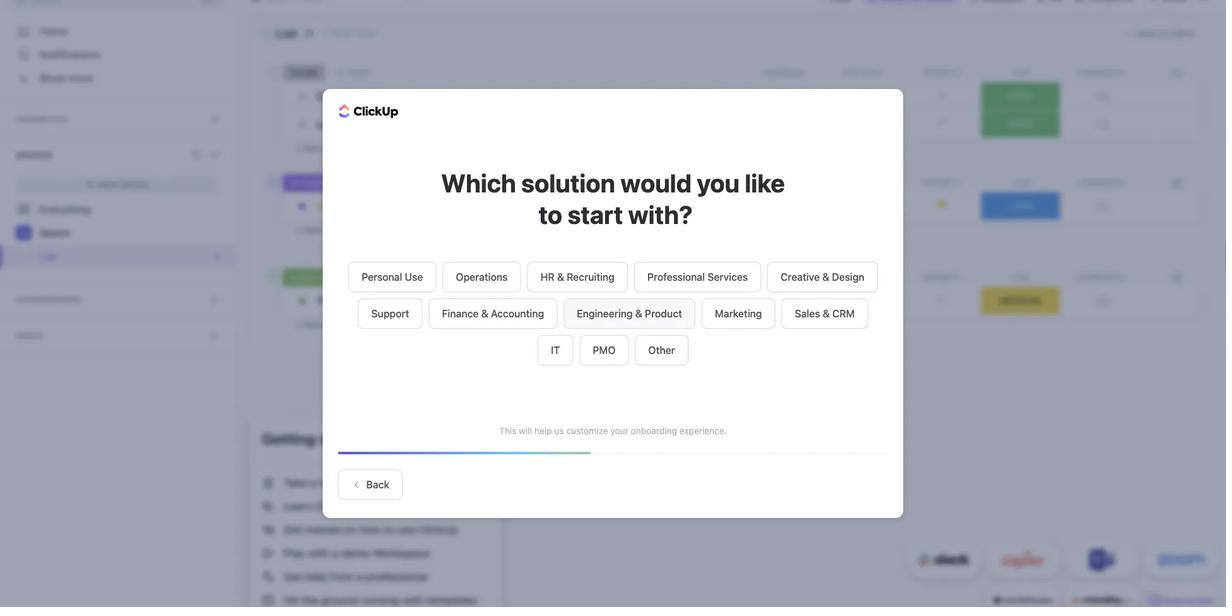 Task type: vqa. For each thing, say whether or not it's contained in the screenshot.
Professional
yes



Task type: describe. For each thing, give the bounding box(es) containing it.
& for hr
[[557, 271, 564, 283]]

it button
[[538, 335, 573, 365]]

personal use
[[362, 271, 423, 283]]

with?
[[628, 200, 693, 229]]

customize
[[566, 425, 608, 436]]

back button
[[338, 470, 403, 500]]

hr & recruiting button
[[527, 262, 628, 292]]

will
[[519, 425, 532, 436]]

experience.
[[680, 425, 727, 436]]

support
[[371, 308, 409, 320]]

you
[[697, 168, 740, 198]]

& for engineering
[[635, 308, 642, 320]]

personal use button
[[348, 262, 436, 292]]

finance & accounting
[[442, 308, 544, 320]]

help
[[534, 425, 552, 436]]

operations
[[456, 271, 508, 283]]

professional services button
[[634, 262, 761, 292]]

marketing
[[715, 308, 762, 320]]

onboarding
[[631, 425, 677, 436]]

& for creative
[[822, 271, 829, 283]]

to
[[539, 200, 562, 229]]

marketing button
[[702, 299, 775, 329]]

sales & crm button
[[782, 299, 868, 329]]

hr & recruiting
[[541, 271, 615, 283]]

like
[[745, 168, 785, 198]]

it
[[551, 344, 560, 356]]

your
[[610, 425, 628, 436]]

engineering
[[577, 308, 633, 320]]

recruiting
[[567, 271, 615, 283]]

professional
[[647, 271, 705, 283]]

engineering & product button
[[564, 299, 695, 329]]

us
[[554, 425, 564, 436]]



Task type: locate. For each thing, give the bounding box(es) containing it.
other
[[648, 344, 675, 356]]

& left 'crm'
[[823, 308, 830, 320]]

engineering & product
[[577, 308, 682, 320]]

&
[[557, 271, 564, 283], [822, 271, 829, 283], [481, 308, 488, 320], [635, 308, 642, 320], [823, 308, 830, 320]]

start
[[568, 200, 623, 229]]

accounting
[[491, 308, 544, 320]]

crm
[[832, 308, 855, 320]]

support button
[[358, 299, 423, 329]]

finance & accounting button
[[429, 299, 557, 329]]

other button
[[635, 335, 688, 365]]

creative & design button
[[768, 262, 878, 292]]

sales
[[795, 308, 820, 320]]

& inside the engineering & product button
[[635, 308, 642, 320]]

& right hr
[[557, 271, 564, 283]]

creative
[[781, 271, 820, 283]]

use
[[405, 271, 423, 283]]

back
[[366, 479, 389, 491]]

which
[[441, 168, 516, 198]]

hr
[[541, 271, 555, 283]]

& for sales
[[823, 308, 830, 320]]

& right finance
[[481, 308, 488, 320]]

this will help us customize your onboarding experience.
[[499, 425, 727, 436]]

& inside sales & crm button
[[823, 308, 830, 320]]

operations button
[[443, 262, 521, 292]]

& left product at the bottom right of page
[[635, 308, 642, 320]]

design
[[832, 271, 865, 283]]

personal
[[362, 271, 402, 283]]

& for finance
[[481, 308, 488, 320]]

product
[[645, 308, 682, 320]]

& inside 'creative & design' button
[[822, 271, 829, 283]]

this
[[499, 425, 517, 436]]

pmo button
[[580, 335, 629, 365]]

which solution would you like to start with?
[[441, 168, 785, 229]]

& inside the finance & accounting button
[[481, 308, 488, 320]]

& left design
[[822, 271, 829, 283]]

pmo
[[593, 344, 616, 356]]

services
[[708, 271, 748, 283]]

creative & design
[[781, 271, 865, 283]]

clickup logo image
[[339, 104, 399, 118]]

solution
[[521, 168, 615, 198]]

sales & crm
[[795, 308, 855, 320]]

finance
[[442, 308, 479, 320]]

& inside hr & recruiting button
[[557, 271, 564, 283]]

would
[[621, 168, 692, 198]]

professional services
[[647, 271, 748, 283]]



